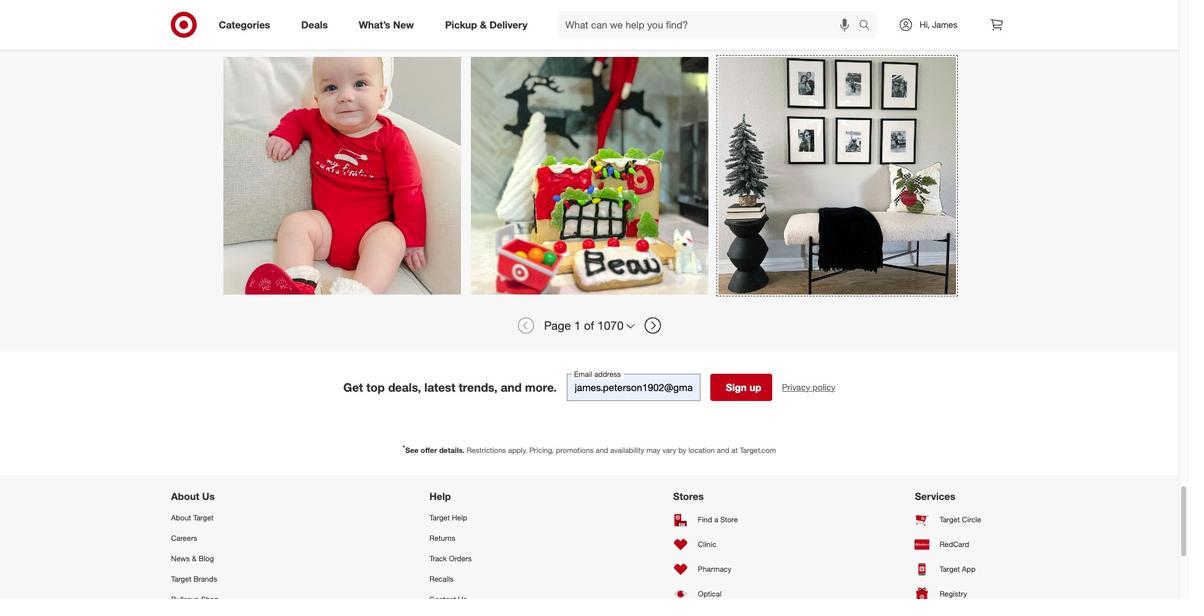 Task type: vqa. For each thing, say whether or not it's contained in the screenshot.
Target related to Target Circle
yes



Task type: locate. For each thing, give the bounding box(es) containing it.
target
[[193, 513, 214, 522], [430, 513, 450, 522], [940, 515, 960, 524], [940, 565, 960, 574], [171, 575, 191, 584]]

target help
[[430, 513, 467, 522]]

target down news
[[171, 575, 191, 584]]

about inside "link"
[[171, 513, 191, 522]]

and left at
[[717, 445, 730, 455]]

clinic
[[698, 540, 716, 549]]

vary
[[663, 445, 677, 455]]

registry
[[940, 589, 967, 599]]

returns link
[[430, 528, 508, 548]]

target app link
[[915, 557, 1008, 582]]

1 about from the top
[[171, 490, 199, 502]]

target up returns
[[430, 513, 450, 522]]

help up returns link
[[452, 513, 467, 522]]

careers link
[[171, 528, 265, 548]]

what's new
[[359, 18, 414, 31]]

help up 'target help'
[[430, 490, 451, 502]]

1070
[[598, 318, 624, 332]]

target for target brands
[[171, 575, 191, 584]]

target brands link
[[171, 569, 265, 589]]

apply.
[[508, 445, 527, 455]]

target left the app
[[940, 565, 960, 574]]

privacy policy link
[[782, 381, 836, 393]]

offer
[[421, 445, 437, 455]]

target left "circle"
[[940, 515, 960, 524]]

& right pickup on the top
[[480, 18, 487, 31]]

blog
[[199, 554, 214, 563]]

& left blog
[[192, 554, 197, 563]]

about
[[171, 490, 199, 502], [171, 513, 191, 522]]

see
[[405, 445, 419, 455]]

& inside pickup & delivery link
[[480, 18, 487, 31]]

promotions
[[556, 445, 594, 455]]

1 vertical spatial about
[[171, 513, 191, 522]]

1 horizontal spatial &
[[480, 18, 487, 31]]

about target link
[[171, 507, 265, 528]]

us
[[202, 490, 215, 502]]

and
[[501, 380, 522, 394], [596, 445, 608, 455], [717, 445, 730, 455]]

may
[[647, 445, 661, 455]]

&
[[480, 18, 487, 31], [192, 554, 197, 563]]

policy
[[813, 382, 836, 392]]

news & blog
[[171, 554, 214, 563]]

app
[[962, 565, 976, 574]]

target down the us
[[193, 513, 214, 522]]

registry link
[[915, 582, 1008, 599]]

about up about target
[[171, 490, 199, 502]]

0 vertical spatial help
[[430, 490, 451, 502]]

page 1 of 1070 button
[[539, 312, 640, 339]]

of
[[584, 318, 594, 332]]

None text field
[[567, 374, 700, 401]]

pickup & delivery
[[445, 18, 528, 31]]

and left availability in the right of the page
[[596, 445, 608, 455]]

user image by @alexandhome image
[[718, 57, 956, 294]]

target help link
[[430, 507, 508, 528]]

0 vertical spatial &
[[480, 18, 487, 31]]

hi,
[[920, 19, 930, 30]]

help
[[430, 490, 451, 502], [452, 513, 467, 522]]

brands
[[193, 575, 217, 584]]

2 about from the top
[[171, 513, 191, 522]]

& inside news & blog link
[[192, 554, 197, 563]]

find
[[698, 515, 712, 524]]

target app
[[940, 565, 976, 574]]

up
[[750, 381, 762, 393]]

what's new link
[[348, 11, 430, 38]]

target for target help
[[430, 513, 450, 522]]

pharmacy link
[[673, 557, 750, 582]]

privacy
[[782, 382, 810, 392]]

1 vertical spatial &
[[192, 554, 197, 563]]

user image by @laynehagy image
[[718, 0, 956, 47]]

pickup
[[445, 18, 477, 31]]

services
[[915, 490, 956, 502]]

about up careers at the left bottom of page
[[171, 513, 191, 522]]

track
[[430, 554, 447, 563]]

0 horizontal spatial and
[[501, 380, 522, 394]]

1 vertical spatial help
[[452, 513, 467, 522]]

sign up button
[[710, 374, 772, 401]]

0 horizontal spatial &
[[192, 554, 197, 563]]

1 horizontal spatial help
[[452, 513, 467, 522]]

0 vertical spatial about
[[171, 490, 199, 502]]

What can we help you find? suggestions appear below search field
[[558, 11, 862, 38]]

1 horizontal spatial and
[[596, 445, 608, 455]]

target inside 'link'
[[940, 515, 960, 524]]

sign up
[[726, 381, 762, 393]]

details.
[[439, 445, 465, 455]]

pickup & delivery link
[[435, 11, 543, 38]]

and left more.
[[501, 380, 522, 394]]

deals link
[[291, 11, 343, 38]]

about for about target
[[171, 513, 191, 522]]

target circle
[[940, 515, 981, 524]]

user image by @lauren_ei image
[[471, 57, 708, 294]]

availability
[[610, 445, 644, 455]]

find a store
[[698, 515, 738, 524]]



Task type: describe. For each thing, give the bounding box(es) containing it.
pricing,
[[529, 445, 554, 455]]

about us
[[171, 490, 215, 502]]

news
[[171, 554, 190, 563]]

top
[[366, 380, 385, 394]]

target for target circle
[[940, 515, 960, 524]]

a
[[714, 515, 718, 524]]

deals
[[301, 18, 328, 31]]

recalls
[[430, 575, 454, 584]]

page 1 of 1070
[[544, 318, 624, 332]]

redcard link
[[915, 532, 1008, 557]]

* see offer details. restrictions apply. pricing, promotions and availability may vary by location and at target.com
[[403, 444, 776, 455]]

deals,
[[388, 380, 421, 394]]

categories
[[219, 18, 270, 31]]

location
[[689, 445, 715, 455]]

redcard
[[940, 540, 969, 549]]

hi, james
[[920, 19, 958, 30]]

new
[[393, 18, 414, 31]]

search button
[[854, 11, 883, 41]]

2 horizontal spatial and
[[717, 445, 730, 455]]

target inside "link"
[[193, 513, 214, 522]]

get
[[343, 380, 363, 394]]

circle
[[962, 515, 981, 524]]

& for news
[[192, 554, 197, 563]]

delivery
[[489, 18, 528, 31]]

user image by @ssmileatlifee image
[[223, 57, 461, 294]]

more.
[[525, 380, 557, 394]]

optical
[[698, 589, 722, 599]]

privacy policy
[[782, 382, 836, 392]]

track orders
[[430, 554, 472, 563]]

stores
[[673, 490, 704, 502]]

user image by @gabriella.ennesser image
[[223, 0, 461, 47]]

orders
[[449, 554, 472, 563]]

trends,
[[459, 380, 498, 394]]

store
[[720, 515, 738, 524]]

clinic link
[[673, 532, 750, 557]]

*
[[403, 444, 405, 451]]

latest
[[424, 380, 455, 394]]

returns
[[430, 533, 456, 543]]

categories link
[[208, 11, 286, 38]]

1
[[574, 318, 581, 332]]

about for about us
[[171, 490, 199, 502]]

james
[[932, 19, 958, 30]]

target.com
[[740, 445, 776, 455]]

track orders link
[[430, 548, 508, 569]]

restrictions
[[467, 445, 506, 455]]

page
[[544, 318, 571, 332]]

target circle link
[[915, 507, 1008, 532]]

target for target app
[[940, 565, 960, 574]]

find a store link
[[673, 507, 750, 532]]

optical link
[[673, 582, 750, 599]]

get top deals, latest trends, and more.
[[343, 380, 557, 394]]

search
[[854, 20, 883, 32]]

about target
[[171, 513, 214, 522]]

& for pickup
[[480, 18, 487, 31]]

news & blog link
[[171, 548, 265, 569]]

sign
[[726, 381, 747, 393]]

user image by @taylorhnsn image
[[471, 0, 708, 47]]

by
[[679, 445, 687, 455]]

0 horizontal spatial help
[[430, 490, 451, 502]]

pharmacy
[[698, 565, 732, 574]]

help inside target help link
[[452, 513, 467, 522]]

target brands
[[171, 575, 217, 584]]

recalls link
[[430, 569, 508, 589]]

at
[[732, 445, 738, 455]]

careers
[[171, 533, 197, 543]]

what's
[[359, 18, 390, 31]]



